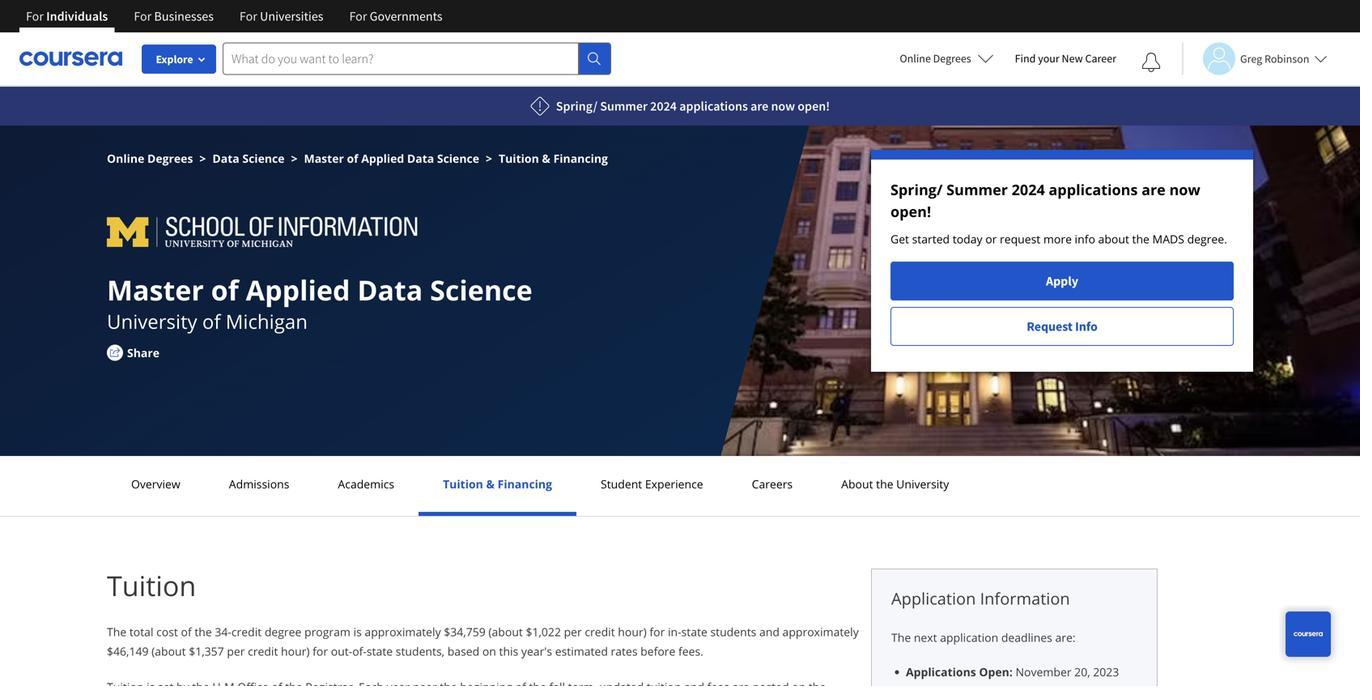Task type: locate. For each thing, give the bounding box(es) containing it.
academics
[[338, 476, 395, 492]]

0 vertical spatial online
[[900, 51, 931, 66]]

degree.
[[1188, 231, 1228, 247]]

apply
[[1047, 273, 1079, 289]]

science inside master of applied data science university of michigan
[[430, 271, 533, 309]]

experience
[[645, 476, 704, 492]]

the up $1,357
[[195, 624, 212, 640]]

credit up estimated
[[585, 624, 615, 640]]

master up share button
[[107, 271, 204, 309]]

0 horizontal spatial online
[[107, 151, 144, 166]]

0 vertical spatial financing
[[554, 151, 608, 166]]

credit
[[232, 624, 262, 640], [585, 624, 615, 640], [248, 644, 278, 659]]

0 vertical spatial open!
[[798, 98, 830, 114]]

tuition
[[499, 151, 539, 166], [443, 476, 483, 492], [107, 567, 196, 604]]

applications
[[680, 98, 748, 114], [1049, 180, 1138, 200]]

1 vertical spatial applications
[[1049, 180, 1138, 200]]

of
[[347, 151, 358, 166], [211, 271, 239, 309], [202, 308, 221, 335], [181, 624, 192, 640]]

open! inside spring/ summer 2024 applications are now open!
[[891, 202, 932, 222]]

1 horizontal spatial open!
[[891, 202, 932, 222]]

0 vertical spatial summer
[[600, 98, 648, 114]]

0 horizontal spatial applications
[[680, 98, 748, 114]]

4 for from the left
[[350, 8, 367, 24]]

0 horizontal spatial financing
[[498, 476, 552, 492]]

What do you want to learn? text field
[[223, 43, 579, 75]]

2 horizontal spatial >
[[486, 151, 492, 166]]

1 horizontal spatial the
[[877, 476, 894, 492]]

0 vertical spatial hour)
[[618, 624, 647, 640]]

the
[[107, 624, 127, 640], [892, 630, 911, 645]]

2 approximately from the left
[[783, 624, 859, 640]]

per down 34-
[[227, 644, 245, 659]]

2 horizontal spatial tuition
[[499, 151, 539, 166]]

0 horizontal spatial spring/
[[556, 98, 598, 114]]

1 vertical spatial degrees
[[147, 151, 193, 166]]

the inside the total cost of the 34-credit degree program is approximately $34,759 (about $1,022 per credit hour) for in-state students and approximately $46,149 (about $1,357 per credit hour) for out-of-state students, based on this year's estimated rates before fees.
[[195, 624, 212, 640]]

1 horizontal spatial for
[[650, 624, 665, 640]]

master
[[304, 151, 344, 166], [107, 271, 204, 309]]

0 horizontal spatial (about
[[152, 644, 186, 659]]

data for applied
[[357, 271, 423, 309]]

for for governments
[[350, 8, 367, 24]]

data inside master of applied data science university of michigan
[[357, 271, 423, 309]]

approximately right and
[[783, 624, 859, 640]]

0 horizontal spatial tuition
[[107, 567, 196, 604]]

the inside the total cost of the 34-credit degree program is approximately $34,759 (about $1,022 per credit hour) for in-state students and approximately $46,149 (about $1,357 per credit hour) for out-of-state students, based on this year's estimated rates before fees.
[[107, 624, 127, 640]]

(about up the this at bottom left
[[489, 624, 523, 640]]

request info button
[[891, 307, 1234, 346]]

1 horizontal spatial degrees
[[934, 51, 972, 66]]

0 vertical spatial 2024
[[651, 98, 677, 114]]

about the university
[[842, 476, 950, 492]]

state
[[682, 624, 708, 640], [367, 644, 393, 659]]

1 vertical spatial are
[[1142, 180, 1166, 200]]

1 horizontal spatial applications
[[1049, 180, 1138, 200]]

1 vertical spatial applied
[[246, 271, 350, 309]]

master of applied data science university of michigan
[[107, 271, 533, 335]]

1 vertical spatial university
[[897, 476, 950, 492]]

the up $46,149
[[107, 624, 127, 640]]

info
[[1076, 318, 1098, 335]]

0 horizontal spatial degrees
[[147, 151, 193, 166]]

info
[[1075, 231, 1096, 247]]

find
[[1015, 51, 1036, 66]]

0 vertical spatial (about
[[489, 624, 523, 640]]

1 vertical spatial open!
[[891, 202, 932, 222]]

hour) down degree
[[281, 644, 310, 659]]

1 horizontal spatial are
[[1142, 180, 1166, 200]]

degrees left find
[[934, 51, 972, 66]]

overview link
[[126, 476, 185, 492]]

1 horizontal spatial approximately
[[783, 624, 859, 640]]

0 vertical spatial state
[[682, 624, 708, 640]]

open!
[[798, 98, 830, 114], [891, 202, 932, 222]]

1 horizontal spatial online
[[900, 51, 931, 66]]

degree
[[265, 624, 302, 640]]

student experience
[[601, 476, 704, 492]]

1 for from the left
[[26, 8, 44, 24]]

1 horizontal spatial master
[[304, 151, 344, 166]]

students
[[711, 624, 757, 640]]

1 horizontal spatial summer
[[947, 180, 1008, 200]]

for down program
[[313, 644, 328, 659]]

and
[[760, 624, 780, 640]]

1 vertical spatial tuition
[[443, 476, 483, 492]]

credit down degree
[[248, 644, 278, 659]]

master inside master of applied data science university of michigan
[[107, 271, 204, 309]]

degrees
[[934, 51, 972, 66], [147, 151, 193, 166]]

1 vertical spatial spring/ summer 2024 applications are now open!
[[891, 180, 1201, 222]]

the right about
[[1133, 231, 1150, 247]]

0 vertical spatial degrees
[[934, 51, 972, 66]]

degrees left data science link
[[147, 151, 193, 166]]

None search field
[[223, 43, 612, 75]]

degrees inside online degrees popup button
[[934, 51, 972, 66]]

1 vertical spatial 2024
[[1012, 180, 1046, 200]]

science
[[243, 151, 285, 166], [437, 151, 480, 166], [430, 271, 533, 309]]

per up estimated
[[564, 624, 582, 640]]

0 horizontal spatial hour)
[[281, 644, 310, 659]]

about
[[1099, 231, 1130, 247]]

1 horizontal spatial &
[[542, 151, 551, 166]]

online inside online degrees popup button
[[900, 51, 931, 66]]

the for tuition
[[107, 624, 127, 640]]

0 horizontal spatial open!
[[798, 98, 830, 114]]

for left governments
[[350, 8, 367, 24]]

1 vertical spatial per
[[227, 644, 245, 659]]

1 vertical spatial summer
[[947, 180, 1008, 200]]

1 vertical spatial now
[[1170, 180, 1201, 200]]

2024
[[651, 98, 677, 114], [1012, 180, 1046, 200]]

total
[[129, 624, 154, 640]]

1 horizontal spatial now
[[1170, 180, 1201, 200]]

state right out-
[[367, 644, 393, 659]]

1 vertical spatial (about
[[152, 644, 186, 659]]

for
[[26, 8, 44, 24], [134, 8, 152, 24], [240, 8, 257, 24], [350, 8, 367, 24]]

$46,149
[[107, 644, 149, 659]]

tuition for tuition
[[107, 567, 196, 604]]

0 horizontal spatial state
[[367, 644, 393, 659]]

find your new career link
[[1007, 49, 1125, 69]]

2 horizontal spatial the
[[1133, 231, 1150, 247]]

your
[[1039, 51, 1060, 66]]

(about
[[489, 624, 523, 640], [152, 644, 186, 659]]

hour)
[[618, 624, 647, 640], [281, 644, 310, 659]]

or
[[986, 231, 997, 247]]

>
[[200, 151, 206, 166], [291, 151, 298, 166], [486, 151, 492, 166]]

applications open: november 20, 2023
[[906, 664, 1120, 680]]

greg robinson button
[[1183, 43, 1328, 75]]

1 horizontal spatial tuition
[[443, 476, 483, 492]]

started
[[913, 231, 950, 247]]

for left universities
[[240, 8, 257, 24]]

share button
[[107, 344, 184, 361]]

(about down cost
[[152, 644, 186, 659]]

financing
[[554, 151, 608, 166], [498, 476, 552, 492]]

1 horizontal spatial applied
[[361, 151, 404, 166]]

1 approximately from the left
[[365, 624, 441, 640]]

university right about on the right bottom of the page
[[897, 476, 950, 492]]

&
[[542, 151, 551, 166], [486, 476, 495, 492]]

0 horizontal spatial the
[[107, 624, 127, 640]]

1 horizontal spatial financing
[[554, 151, 608, 166]]

1 horizontal spatial spring/
[[891, 180, 943, 200]]

the left next
[[892, 630, 911, 645]]

1 vertical spatial hour)
[[281, 644, 310, 659]]

master of applied data science link
[[304, 151, 480, 166]]

1 vertical spatial &
[[486, 476, 495, 492]]

0 horizontal spatial master
[[107, 271, 204, 309]]

master right data science link
[[304, 151, 344, 166]]

request
[[1000, 231, 1041, 247]]

1 horizontal spatial state
[[682, 624, 708, 640]]

0 horizontal spatial &
[[486, 476, 495, 492]]

data
[[213, 151, 240, 166], [407, 151, 434, 166], [357, 271, 423, 309]]

1 horizontal spatial 2024
[[1012, 180, 1046, 200]]

1 vertical spatial financing
[[498, 476, 552, 492]]

0 horizontal spatial approximately
[[365, 624, 441, 640]]

show notifications image
[[1142, 53, 1162, 72]]

1 horizontal spatial hour)
[[618, 624, 647, 640]]

university up share button
[[107, 308, 197, 335]]

1 vertical spatial online
[[107, 151, 144, 166]]

of inside the total cost of the 34-credit degree program is approximately $34,759 (about $1,022 per credit hour) for in-state students and approximately $46,149 (about $1,357 per credit hour) for out-of-state students, based on this year's estimated rates before fees.
[[181, 624, 192, 640]]

for
[[650, 624, 665, 640], [313, 644, 328, 659]]

1 vertical spatial master
[[107, 271, 204, 309]]

overview
[[131, 476, 180, 492]]

new
[[1062, 51, 1084, 66]]

0 horizontal spatial university
[[107, 308, 197, 335]]

credit left degree
[[232, 624, 262, 640]]

the for application information
[[892, 630, 911, 645]]

banner navigation
[[13, 0, 456, 32]]

now
[[772, 98, 796, 114], [1170, 180, 1201, 200]]

0 horizontal spatial applied
[[246, 271, 350, 309]]

0 vertical spatial per
[[564, 624, 582, 640]]

universities
[[260, 8, 324, 24]]

application
[[941, 630, 999, 645]]

robinson
[[1265, 51, 1310, 66]]

hour) up rates
[[618, 624, 647, 640]]

for left the businesses
[[134, 8, 152, 24]]

1 vertical spatial spring/
[[891, 180, 943, 200]]

0 vertical spatial are
[[751, 98, 769, 114]]

0 vertical spatial university
[[107, 308, 197, 335]]

0 vertical spatial spring/
[[556, 98, 598, 114]]

for left in-
[[650, 624, 665, 640]]

1 > from the left
[[200, 151, 206, 166]]

the
[[1133, 231, 1150, 247], [877, 476, 894, 492], [195, 624, 212, 640]]

application
[[892, 587, 976, 610]]

0 vertical spatial now
[[772, 98, 796, 114]]

request
[[1027, 318, 1073, 335]]

2 for from the left
[[134, 8, 152, 24]]

1 vertical spatial state
[[367, 644, 393, 659]]

applied inside master of applied data science university of michigan
[[246, 271, 350, 309]]

1 horizontal spatial >
[[291, 151, 298, 166]]

about the university link
[[837, 476, 954, 492]]

are inside spring/ summer 2024 applications are now open!
[[1142, 180, 1166, 200]]

per
[[564, 624, 582, 640], [227, 644, 245, 659]]

the right about on the right bottom of the page
[[877, 476, 894, 492]]

3 for from the left
[[240, 8, 257, 24]]

approximately up the 'students,'
[[365, 624, 441, 640]]

20,
[[1075, 664, 1091, 680]]

for left individuals
[[26, 8, 44, 24]]

1 vertical spatial for
[[313, 644, 328, 659]]

0 horizontal spatial >
[[200, 151, 206, 166]]

2 vertical spatial the
[[195, 624, 212, 640]]

0 horizontal spatial the
[[195, 624, 212, 640]]

approximately
[[365, 624, 441, 640], [783, 624, 859, 640]]

state up fees.
[[682, 624, 708, 640]]

2023
[[1094, 664, 1120, 680]]

2 vertical spatial tuition
[[107, 567, 196, 604]]

university of michigan image
[[107, 208, 428, 247]]

list item
[[906, 663, 1138, 680]]

0 horizontal spatial now
[[772, 98, 796, 114]]

for for universities
[[240, 8, 257, 24]]

1 horizontal spatial the
[[892, 630, 911, 645]]

0 vertical spatial applied
[[361, 151, 404, 166]]

online
[[900, 51, 931, 66], [107, 151, 144, 166]]

0 horizontal spatial spring/ summer 2024 applications are now open!
[[556, 98, 830, 114]]

spring/ summer 2024 applications are now open!
[[556, 98, 830, 114], [891, 180, 1201, 222]]

1 horizontal spatial spring/ summer 2024 applications are now open!
[[891, 180, 1201, 222]]

0 vertical spatial &
[[542, 151, 551, 166]]



Task type: describe. For each thing, give the bounding box(es) containing it.
for universities
[[240, 8, 324, 24]]

0 vertical spatial for
[[650, 624, 665, 640]]

data science link
[[213, 151, 285, 166]]

0 horizontal spatial are
[[751, 98, 769, 114]]

summer inside spring/ summer 2024 applications are now open!
[[947, 180, 1008, 200]]

governments
[[370, 8, 443, 24]]

on
[[483, 644, 496, 659]]

more
[[1044, 231, 1072, 247]]

about
[[842, 476, 874, 492]]

for businesses
[[134, 8, 214, 24]]

tuition for tuition & financing
[[443, 476, 483, 492]]

list item containing applications open:
[[906, 663, 1138, 680]]

for for businesses
[[134, 8, 152, 24]]

applications
[[906, 664, 977, 680]]

businesses
[[154, 8, 214, 24]]

1 horizontal spatial per
[[564, 624, 582, 640]]

admissions link
[[224, 476, 294, 492]]

admissions
[[229, 476, 290, 492]]

$1,357
[[189, 644, 224, 659]]

degrees for online degrees
[[934, 51, 972, 66]]

coursera image
[[19, 46, 122, 71]]

online for online degrees
[[900, 51, 931, 66]]

1 vertical spatial the
[[877, 476, 894, 492]]

information
[[981, 587, 1071, 610]]

0 vertical spatial tuition
[[499, 151, 539, 166]]

careers link
[[747, 476, 798, 492]]

estimated
[[555, 644, 608, 659]]

of-
[[353, 644, 367, 659]]

online degrees
[[900, 51, 972, 66]]

based
[[448, 644, 480, 659]]

1 horizontal spatial university
[[897, 476, 950, 492]]

0 horizontal spatial for
[[313, 644, 328, 659]]

science for >
[[243, 151, 285, 166]]

1 horizontal spatial (about
[[489, 624, 523, 640]]

academics link
[[333, 476, 399, 492]]

year's
[[522, 644, 553, 659]]

program
[[305, 624, 351, 640]]

find your new career
[[1015, 51, 1117, 66]]

now inside spring/ summer 2024 applications are now open!
[[1170, 180, 1201, 200]]

fees.
[[679, 644, 704, 659]]

is
[[354, 624, 362, 640]]

get started today or request more info about the mads degree.
[[891, 231, 1228, 247]]

2024 inside spring/ summer 2024 applications are now open!
[[1012, 180, 1046, 200]]

science for applied
[[430, 271, 533, 309]]

student
[[601, 476, 643, 492]]

apply button
[[891, 262, 1234, 301]]

online degrees button
[[887, 41, 1007, 76]]

the total cost of the 34-credit degree program is approximately $34,759 (about $1,022 per credit hour) for in-state students and approximately $46,149 (about $1,357 per credit hour) for out-of-state students, based on this year's estimated rates before fees.
[[107, 624, 859, 659]]

3 > from the left
[[486, 151, 492, 166]]

explore
[[156, 52, 193, 66]]

greg robinson
[[1241, 51, 1310, 66]]

tuition & financing
[[443, 476, 552, 492]]

$1,022
[[526, 624, 561, 640]]

0 horizontal spatial summer
[[600, 98, 648, 114]]

0 vertical spatial the
[[1133, 231, 1150, 247]]

application information
[[892, 587, 1071, 610]]

0 vertical spatial applications
[[680, 98, 748, 114]]

university inside master of applied data science university of michigan
[[107, 308, 197, 335]]

michigan
[[226, 308, 308, 335]]

0 horizontal spatial per
[[227, 644, 245, 659]]

careers
[[752, 476, 793, 492]]

degrees for online degrees > data science > master of applied data science > tuition & financing
[[147, 151, 193, 166]]

career
[[1086, 51, 1117, 66]]

november
[[1016, 664, 1072, 680]]

online degrees link
[[107, 151, 193, 166]]

in-
[[668, 624, 682, 640]]

0 vertical spatial spring/ summer 2024 applications are now open!
[[556, 98, 830, 114]]

request info
[[1027, 318, 1098, 335]]

34-
[[215, 624, 232, 640]]

greg
[[1241, 51, 1263, 66]]

are:
[[1056, 630, 1076, 645]]

deadlines
[[1002, 630, 1053, 645]]

next
[[914, 630, 938, 645]]

open:
[[980, 664, 1013, 680]]

today
[[953, 231, 983, 247]]

online degrees > data science > master of applied data science > tuition & financing
[[107, 151, 608, 166]]

0 vertical spatial master
[[304, 151, 344, 166]]

the next application deadlines are:
[[892, 630, 1076, 645]]

students,
[[396, 644, 445, 659]]

online for online degrees > data science > master of applied data science > tuition & financing
[[107, 151, 144, 166]]

2 > from the left
[[291, 151, 298, 166]]

tuition & financing link
[[438, 476, 557, 492]]

cost
[[156, 624, 178, 640]]

before
[[641, 644, 676, 659]]

for governments
[[350, 8, 443, 24]]

out-
[[331, 644, 353, 659]]

rates
[[611, 644, 638, 659]]

$34,759
[[444, 624, 486, 640]]

data for >
[[213, 151, 240, 166]]

mads
[[1153, 231, 1185, 247]]

spring/ inside spring/ summer 2024 applications are now open!
[[891, 180, 943, 200]]

applications inside spring/ summer 2024 applications are now open!
[[1049, 180, 1138, 200]]

for for individuals
[[26, 8, 44, 24]]

student experience link
[[596, 476, 708, 492]]

get
[[891, 231, 910, 247]]

this
[[499, 644, 519, 659]]

individuals
[[46, 8, 108, 24]]

0 horizontal spatial 2024
[[651, 98, 677, 114]]

for individuals
[[26, 8, 108, 24]]

explore button
[[142, 45, 216, 74]]



Task type: vqa. For each thing, say whether or not it's contained in the screenshot.
slides element
no



